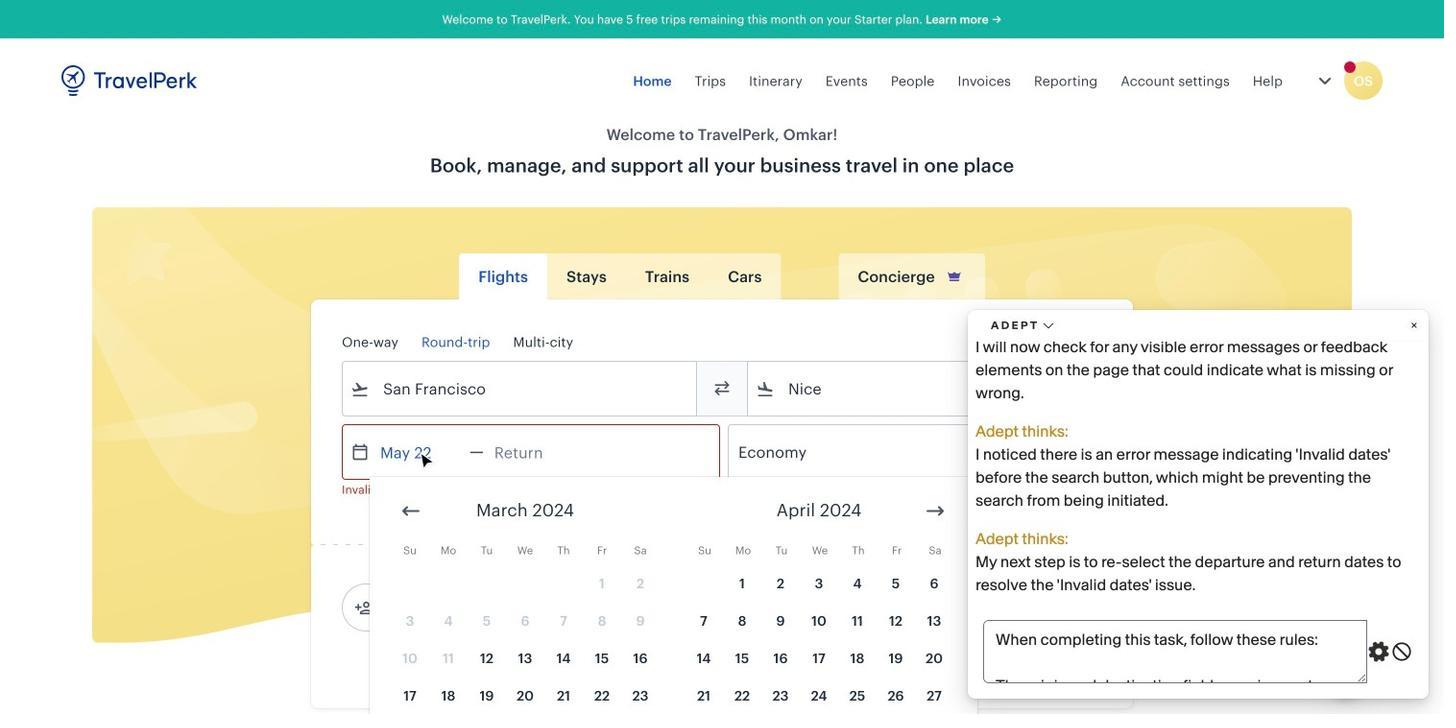 Task type: describe. For each thing, give the bounding box(es) containing it.
Depart text field
[[370, 425, 470, 479]]

calendar application
[[370, 477, 1444, 714]]

move forward to switch to the next month. image
[[924, 500, 947, 523]]

Return text field
[[484, 425, 584, 479]]

To search field
[[775, 374, 1076, 404]]

From search field
[[370, 374, 671, 404]]



Task type: locate. For each thing, give the bounding box(es) containing it.
move backward to switch to the previous month. image
[[399, 500, 422, 523]]

Add first traveler search field
[[374, 592, 573, 623]]



